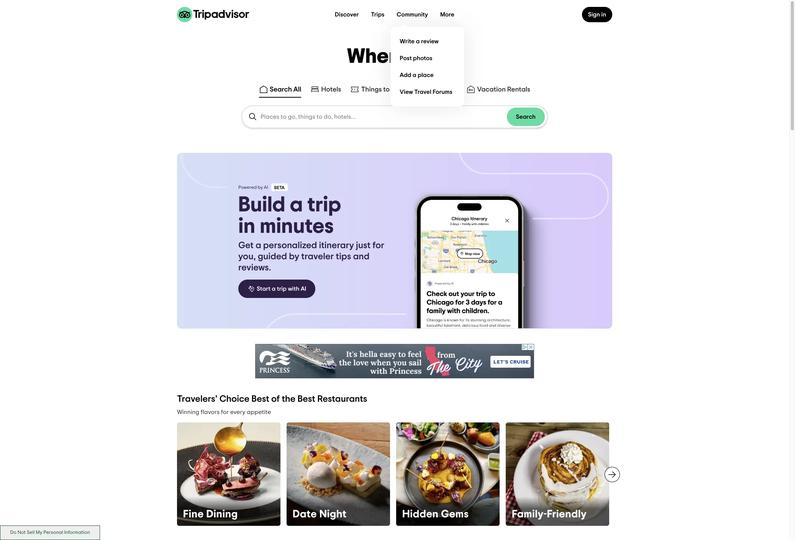 Task type: locate. For each thing, give the bounding box(es) containing it.
sell
[[27, 531, 35, 536]]

a
[[416, 38, 420, 44], [413, 72, 416, 78], [290, 194, 303, 216], [256, 241, 261, 250], [272, 286, 276, 292]]

search for search all
[[270, 86, 292, 93]]

do
[[391, 86, 400, 93], [10, 531, 16, 536]]

for
[[373, 241, 384, 250], [221, 409, 229, 415]]

search all button
[[258, 83, 303, 98]]

trip inside build a trip in minutes get a personalized itinerary just for you, guided by traveler tips and reviews.
[[307, 194, 341, 216]]

every
[[230, 409, 246, 415]]

0 vertical spatial trip
[[307, 194, 341, 216]]

1 vertical spatial by
[[289, 252, 299, 261]]

family-friendly
[[512, 509, 587, 520]]

menu
[[391, 27, 464, 107]]

ai
[[264, 185, 268, 190], [301, 286, 306, 292]]

do left not
[[10, 531, 16, 536]]

in right sign on the top right of page
[[601, 11, 606, 18]]

vacation rentals button
[[465, 83, 532, 98]]

Search search field
[[242, 106, 547, 128]]

you,
[[238, 252, 256, 261]]

best right the on the bottom of the page
[[298, 395, 315, 404]]

personalized
[[263, 241, 317, 250]]

tab list containing search all
[[0, 82, 790, 99]]

community
[[397, 11, 428, 18]]

in inside build a trip in minutes get a personalized itinerary just for you, guided by traveler tips and reviews.
[[238, 216, 255, 237]]

1 vertical spatial do
[[10, 531, 16, 536]]

view
[[400, 89, 413, 95]]

0 horizontal spatial restaurants
[[317, 395, 367, 404]]

review
[[421, 38, 439, 44]]

do not sell my personal information button
[[0, 526, 100, 540]]

advertisement region
[[255, 344, 534, 379]]

1 horizontal spatial trip
[[307, 194, 341, 216]]

of
[[271, 395, 280, 404]]

just
[[356, 241, 371, 250]]

travelers' choice best of the best restaurants
[[177, 395, 367, 404]]

trip inside "button"
[[277, 286, 287, 292]]

minutes
[[260, 216, 334, 237]]

0 horizontal spatial trip
[[277, 286, 287, 292]]

by down "personalized" on the left top
[[289, 252, 299, 261]]

start
[[257, 286, 271, 292]]

for left every
[[221, 409, 229, 415]]

0 horizontal spatial ai
[[264, 185, 268, 190]]

restaurants button
[[408, 83, 459, 98]]

ai right with
[[301, 286, 306, 292]]

date night link
[[287, 423, 390, 526]]

by right powered at the top of page
[[258, 185, 263, 190]]

sign in
[[588, 11, 606, 18]]

1 vertical spatial restaurants
[[317, 395, 367, 404]]

0 horizontal spatial by
[[258, 185, 263, 190]]

in up get
[[238, 216, 255, 237]]

a for write
[[416, 38, 420, 44]]

restaurants
[[420, 86, 457, 93], [317, 395, 367, 404]]

a right start
[[272, 286, 276, 292]]

search left all
[[270, 86, 292, 93]]

0 horizontal spatial best
[[252, 395, 269, 404]]

do inside 'do not sell my personal information' button
[[10, 531, 16, 536]]

1 horizontal spatial search
[[516, 114, 536, 120]]

1 vertical spatial search
[[516, 114, 536, 120]]

menu containing write a review
[[391, 27, 464, 107]]

not
[[17, 531, 26, 536]]

date
[[293, 509, 317, 520]]

1 horizontal spatial in
[[601, 11, 606, 18]]

forums
[[433, 89, 452, 95]]

write
[[400, 38, 415, 44]]

winning flavors for every appetite
[[177, 409, 271, 415]]

ai left beta at the top left of the page
[[264, 185, 268, 190]]

powered by ai
[[238, 185, 268, 190]]

a inside "link"
[[413, 72, 416, 78]]

0 vertical spatial for
[[373, 241, 384, 250]]

by
[[258, 185, 263, 190], [289, 252, 299, 261]]

2 best from the left
[[298, 395, 315, 404]]

0 horizontal spatial do
[[10, 531, 16, 536]]

search down the rentals
[[516, 114, 536, 120]]

choice
[[219, 395, 250, 404]]

search inside "button"
[[270, 86, 292, 93]]

0 horizontal spatial search
[[270, 86, 292, 93]]

1 horizontal spatial by
[[289, 252, 299, 261]]

a right "write"
[[416, 38, 420, 44]]

0 vertical spatial restaurants
[[420, 86, 457, 93]]

search button
[[507, 108, 545, 126]]

1 horizontal spatial restaurants
[[420, 86, 457, 93]]

vacation rentals link
[[467, 85, 530, 94]]

for right the 'just'
[[373, 241, 384, 250]]

next image
[[608, 470, 617, 479]]

1 horizontal spatial best
[[298, 395, 315, 404]]

restaurants inside button
[[420, 86, 457, 93]]

previous image
[[172, 470, 182, 479]]

best up appetite
[[252, 395, 269, 404]]

a for add
[[413, 72, 416, 78]]

dining
[[206, 509, 238, 520]]

more
[[440, 11, 455, 18]]

1 vertical spatial ai
[[301, 286, 306, 292]]

1 horizontal spatial do
[[391, 86, 400, 93]]

fine
[[183, 509, 204, 520]]

1 horizontal spatial for
[[373, 241, 384, 250]]

1 best from the left
[[252, 395, 269, 404]]

1 horizontal spatial ai
[[301, 286, 306, 292]]

a for build
[[290, 194, 303, 216]]

Search search field
[[261, 113, 507, 120]]

my
[[36, 531, 42, 536]]

add a place
[[400, 72, 434, 78]]

a right add
[[413, 72, 416, 78]]

1 vertical spatial for
[[221, 409, 229, 415]]

search all
[[270, 86, 301, 93]]

hidden gems link
[[396, 423, 500, 526]]

things
[[361, 86, 382, 93]]

0 vertical spatial by
[[258, 185, 263, 190]]

search image
[[248, 112, 258, 121]]

vacation rentals
[[477, 86, 530, 93]]

1 vertical spatial in
[[238, 216, 255, 237]]

a right the build
[[290, 194, 303, 216]]

tab list
[[0, 82, 790, 99]]

best
[[252, 395, 269, 404], [298, 395, 315, 404]]

1 vertical spatial trip
[[277, 286, 287, 292]]

0 vertical spatial do
[[391, 86, 400, 93]]

0 vertical spatial in
[[601, 11, 606, 18]]

restaurants link
[[409, 85, 457, 94]]

0 vertical spatial search
[[270, 86, 292, 93]]

friendly
[[547, 509, 587, 520]]

guided
[[258, 252, 287, 261]]

do right to
[[391, 86, 400, 93]]

beta
[[274, 185, 285, 190]]

more button
[[434, 7, 461, 22]]

a for start
[[272, 286, 276, 292]]

0 horizontal spatial in
[[238, 216, 255, 237]]

for inside build a trip in minutes get a personalized itinerary just for you, guided by traveler tips and reviews.
[[373, 241, 384, 250]]

in
[[601, 11, 606, 18], [238, 216, 255, 237]]

a inside "button"
[[272, 286, 276, 292]]

search
[[270, 86, 292, 93], [516, 114, 536, 120]]

search inside button
[[516, 114, 536, 120]]



Task type: describe. For each thing, give the bounding box(es) containing it.
to?
[[413, 46, 442, 67]]

tripadvisor image
[[177, 7, 249, 22]]

with
[[288, 286, 299, 292]]

post
[[400, 55, 412, 61]]

add
[[400, 72, 411, 78]]

write a review
[[400, 38, 439, 44]]

view travel forums
[[400, 89, 452, 95]]

fine dining link
[[177, 423, 281, 526]]

post photos
[[400, 55, 432, 61]]

hidden gems
[[402, 509, 469, 520]]

winning
[[177, 409, 199, 415]]

personal
[[43, 531, 63, 536]]

traveler
[[301, 252, 334, 261]]

fine dining
[[183, 509, 238, 520]]

get
[[238, 241, 254, 250]]

all
[[293, 86, 301, 93]]

powered
[[238, 185, 257, 190]]

start a trip with ai button
[[238, 280, 316, 298]]

travelers'
[[177, 395, 218, 404]]

a right get
[[256, 241, 261, 250]]

view travel forums link
[[397, 84, 458, 100]]

things to do link
[[350, 85, 400, 94]]

trips
[[371, 11, 385, 18]]

itinerary
[[319, 241, 354, 250]]

where to?
[[347, 46, 442, 67]]

do inside things to do link
[[391, 86, 400, 93]]

to
[[383, 86, 390, 93]]

night
[[319, 509, 347, 520]]

trip for ai
[[277, 286, 287, 292]]

things to do
[[361, 86, 400, 93]]

0 vertical spatial ai
[[264, 185, 268, 190]]

sign
[[588, 11, 600, 18]]

tips
[[336, 252, 351, 261]]

by inside build a trip in minutes get a personalized itinerary just for you, guided by traveler tips and reviews.
[[289, 252, 299, 261]]

community button
[[391, 7, 434, 22]]

family-
[[512, 509, 547, 520]]

place
[[418, 72, 434, 78]]

the
[[282, 395, 296, 404]]

hotels button
[[309, 83, 343, 98]]

things to do button
[[349, 83, 401, 98]]

trip for minutes
[[307, 194, 341, 216]]

date night
[[293, 509, 347, 520]]

discover button
[[329, 7, 365, 22]]

do not sell my personal information
[[10, 531, 90, 536]]

photos
[[413, 55, 432, 61]]

hotels link
[[311, 85, 341, 94]]

discover
[[335, 11, 359, 18]]

build
[[238, 194, 285, 216]]

sign in link
[[582, 7, 612, 22]]

gems
[[441, 509, 469, 520]]

post photos link
[[397, 50, 458, 67]]

hotels
[[321, 86, 341, 93]]

trips button
[[365, 7, 391, 22]]

appetite
[[247, 409, 271, 415]]

flavors
[[201, 409, 220, 415]]

add a place link
[[397, 67, 458, 84]]

vacation
[[477, 86, 506, 93]]

where
[[347, 46, 409, 67]]

information
[[64, 531, 90, 536]]

and
[[353, 252, 370, 261]]

family-friendly link
[[506, 423, 609, 526]]

0 horizontal spatial for
[[221, 409, 229, 415]]

ai inside "button"
[[301, 286, 306, 292]]

start a trip with ai
[[257, 286, 306, 292]]

build a trip in minutes get a personalized itinerary just for you, guided by traveler tips and reviews.
[[238, 194, 384, 272]]

search for search
[[516, 114, 536, 120]]

travel
[[414, 89, 431, 95]]

reviews.
[[238, 263, 271, 272]]

write a review link
[[397, 33, 458, 50]]

hidden
[[402, 509, 439, 520]]

rentals
[[507, 86, 530, 93]]



Task type: vqa. For each thing, say whether or not it's contained in the screenshot.
Add
yes



